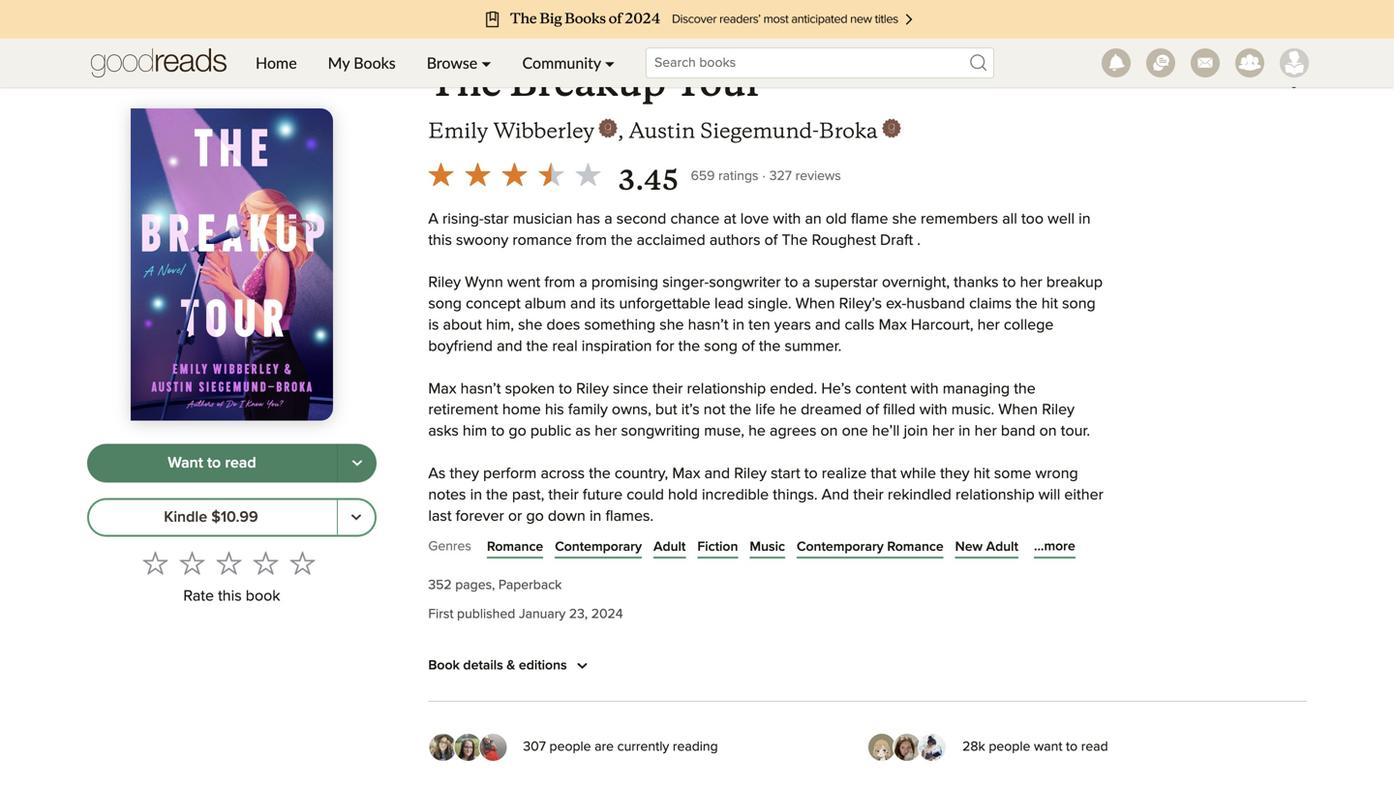 Task type: describe. For each thing, give the bounding box(es) containing it.
he's
[[821, 381, 851, 397]]

0 horizontal spatial a
[[579, 275, 587, 291]]

top genres for this book element
[[428, 535, 1307, 565]]

browse ▾
[[427, 53, 491, 72]]

thanks
[[954, 275, 999, 291]]

rising-
[[442, 212, 484, 227]]

and inside as they perform across the country, max and riley start to realize that while they hit some wrong notes in the past, their future could hold incredible things. and their rekindled relationship will either last forever or go down in flames.
[[704, 466, 730, 482]]

home
[[502, 402, 541, 418]]

my
[[328, 53, 350, 72]]

content
[[855, 381, 907, 397]]

2 on from the left
[[1039, 424, 1057, 439]]

emily
[[428, 118, 488, 144]]

him, she
[[486, 318, 543, 333]]

he'll
[[872, 424, 900, 439]]

in inside 'riley wynn went from a promising singer-songwriter to a superstar overnight, thanks to her breakup song concept album and its unforgettable lead single. when riley's ex-husband claims the hit song is about him, she does something she hasn't in ten years and calls max harcourt, her college boyfriend and the real inspiration for the song of the summer.'
[[732, 318, 744, 333]]

wibberley
[[493, 118, 594, 144]]

browse ▾ link
[[411, 39, 507, 87]]

unforgettable
[[619, 296, 710, 312]]

rekindled
[[888, 487, 952, 503]]

contemporary for contemporary
[[555, 540, 642, 554]]

books
[[354, 53, 396, 72]]

want
[[168, 456, 203, 471]]

rating 3.45 out of 5 image
[[422, 156, 606, 193]]

it's
[[681, 402, 700, 418]]

to up his
[[559, 381, 572, 397]]

rate 5 out of 5 image
[[290, 551, 315, 576]]

flames.
[[606, 509, 654, 524]]

352
[[428, 579, 452, 592]]

concept
[[466, 296, 521, 312]]

editions
[[519, 659, 567, 673]]

this inside a rising-star musician has a second chance at love with an old flame she remembers all too well in this swoony romance from the acclaimed authors of the roughest draft .
[[428, 233, 452, 248]]

0 vertical spatial the
[[428, 60, 501, 106]]

hasn't inside max hasn't spoken to riley since their relationship ended. he's content with managing the retirement home his family owns, but it's not the life he dreamed of filled with music. when riley asks him to go public as her songwriting muse, he agrees on one he'll join her in her band on tour.
[[460, 381, 501, 397]]

$10.99
[[211, 510, 258, 525]]

too
[[1021, 212, 1044, 227]]

his
[[545, 402, 564, 418]]

to right "him"
[[491, 424, 505, 439]]

in inside a rising-star musician has a second chance at love with an old flame she remembers all too well in this swoony romance from the acclaimed authors of the roughest draft .
[[1079, 212, 1091, 227]]

659 ratings
[[691, 169, 759, 183]]

songwriting
[[621, 424, 700, 439]]

she inside a rising-star musician has a second chance at love with an old flame she remembers all too well in this swoony romance from the acclaimed authors of the roughest draft .
[[892, 212, 917, 227]]

the left 'life'
[[730, 402, 751, 418]]

life
[[755, 402, 775, 418]]

last
[[428, 509, 452, 524]]

tour.
[[1061, 424, 1090, 439]]

since
[[613, 381, 648, 397]]

fiction
[[697, 540, 738, 554]]

while
[[901, 466, 936, 482]]

2 vertical spatial with
[[919, 402, 947, 418]]

album
[[525, 296, 566, 312]]

in down future
[[590, 509, 602, 524]]

Search by book title or ISBN text field
[[646, 47, 994, 78]]

and
[[822, 487, 849, 503]]

that
[[871, 466, 897, 482]]

college
[[1004, 318, 1054, 333]]

0 horizontal spatial song
[[428, 296, 462, 312]]

their inside max hasn't spoken to riley since their relationship ended. he's content with managing the retirement home his family owns, but it's not the life he dreamed of filled with music. when riley asks him to go public as her songwriting muse, he agrees on one he'll join her in her band on tour.
[[652, 381, 683, 397]]

riley wynn went from a promising singer-songwriter to a superstar overnight, thanks to her breakup song concept album and its unforgettable lead single. when riley's ex-husband claims the hit song is about him, she does something she hasn't in ten years and calls max harcourt, her college boyfriend and the real inspiration for the song of the summer.
[[428, 275, 1103, 354]]

fiction link
[[697, 537, 738, 557]]

or
[[508, 509, 522, 524]]

managing
[[943, 381, 1010, 397]]

in inside max hasn't spoken to riley since their relationship ended. he's content with managing the retirement home his family owns, but it's not the life he dreamed of filled with music. when riley asks him to go public as her songwriting muse, he agrees on one he'll join her in her band on tour.
[[959, 424, 971, 439]]

to up single.
[[785, 275, 798, 291]]

.
[[917, 233, 921, 248]]

lead
[[714, 296, 744, 312]]

emily wibberley
[[428, 118, 594, 144]]

spoken
[[505, 381, 555, 397]]

but
[[655, 402, 677, 418]]

ended.
[[770, 381, 817, 397]]

does
[[547, 318, 580, 333]]

its
[[600, 296, 615, 312]]

hit inside as they perform across the country, max and riley start to realize that while they hit some wrong notes in the past, their future could hold incredible things. and their rekindled relationship will either last forever or go down in flames.
[[974, 466, 990, 482]]

to right want
[[1066, 740, 1078, 753]]

1 on from the left
[[821, 424, 838, 439]]

a inside a rising-star musician has a second chance at love with an old flame she remembers all too well in this swoony romance from the acclaimed authors of the roughest draft .
[[604, 212, 612, 227]]

when inside max hasn't spoken to riley since their relationship ended. he's content with managing the retirement home his family owns, but it's not the life he dreamed of filled with music. when riley asks him to go public as her songwriting muse, he agrees on one he'll join her in her band on tour.
[[998, 402, 1038, 418]]

2 adult from the left
[[986, 540, 1018, 554]]

acclaimed
[[637, 233, 705, 248]]

of inside a rising-star musician has a second chance at love with an old flame she remembers all too well in this swoony romance from the acclaimed authors of the roughest draft .
[[764, 233, 778, 248]]

owns,
[[612, 402, 651, 418]]

published
[[457, 608, 515, 621]]

to inside as they perform across the country, max and riley start to realize that while they hit some wrong notes in the past, their future could hold incredible things. and their rekindled relationship will either last forever or go down in flames.
[[804, 466, 818, 482]]

siegemund-
[[700, 118, 819, 144]]

of inside max hasn't spoken to riley since their relationship ended. he's content with managing the retirement home his family owns, but it's not the life he dreamed of filled with music. when riley asks him to go public as her songwriting muse, he agrees on one he'll join her in her band on tour.
[[866, 402, 879, 418]]

rating 0 out of 5 group
[[137, 545, 321, 581]]

contemporary for contemporary romance
[[797, 540, 884, 554]]

rate this book element
[[87, 545, 377, 612]]

past,
[[512, 487, 544, 503]]

307
[[523, 740, 546, 753]]

promising
[[591, 275, 658, 291]]

the down perform
[[486, 487, 508, 503]]

a
[[428, 212, 438, 227]]

details
[[463, 659, 503, 673]]

of inside 'riley wynn went from a promising singer-songwriter to a superstar overnight, thanks to her breakup song concept album and its unforgettable lead single. when riley's ex-husband claims the hit song is about him, she does something she hasn't in ten years and calls max harcourt, her college boyfriend and the real inspiration for the song of the summer.'
[[742, 339, 755, 354]]

country,
[[615, 466, 668, 482]]

music link
[[750, 537, 785, 557]]

her up college
[[1020, 275, 1042, 291]]

wynn
[[465, 275, 503, 291]]

...more button
[[1034, 537, 1075, 557]]

the down ten
[[759, 339, 781, 354]]

home link
[[240, 39, 312, 87]]

rate 1 out of 5 image
[[143, 551, 168, 576]]

single.
[[748, 296, 792, 312]]

first
[[428, 608, 454, 621]]

real
[[552, 339, 578, 354]]

rate
[[183, 589, 214, 604]]

new adult
[[955, 540, 1018, 554]]

rate 3 out of 5 image
[[216, 551, 242, 576]]

her down music. in the right of the page
[[975, 424, 997, 439]]

hit inside 'riley wynn went from a promising singer-songwriter to a superstar overnight, thanks to her breakup song concept album and its unforgettable lead single. when riley's ex-husband claims the hit song is about him, she does something she hasn't in ten years and calls max harcourt, her college boyfriend and the real inspiration for the song of the summer.'
[[1042, 296, 1058, 312]]

realize
[[822, 466, 867, 482]]

the up future
[[589, 466, 611, 482]]

inspiration
[[582, 339, 652, 354]]

relationship inside max hasn't spoken to riley since their relationship ended. he's content with managing the retirement home his family owns, but it's not the life he dreamed of filled with music. when riley asks him to go public as her songwriting muse, he agrees on one he'll join her in her band on tour.
[[687, 381, 766, 397]]

all
[[1002, 212, 1017, 227]]

about
[[443, 318, 482, 333]]

goodreads author image
[[598, 119, 618, 138]]

currently
[[617, 740, 669, 753]]



Task type: locate. For each thing, give the bounding box(es) containing it.
0 vertical spatial with
[[773, 212, 801, 227]]

1 horizontal spatial they
[[940, 466, 970, 482]]

riley inside 'riley wynn went from a promising singer-songwriter to a superstar overnight, thanks to her breakup song concept album and its unforgettable lead single. when riley's ex-husband claims the hit song is about him, she does something she hasn't in ten years and calls max harcourt, her college boyfriend and the real inspiration for the song of the summer.'
[[428, 275, 461, 291]]

riley up family
[[576, 381, 609, 397]]

1 vertical spatial when
[[998, 402, 1038, 418]]

0 horizontal spatial read
[[225, 456, 256, 471]]

song up is
[[428, 296, 462, 312]]

community
[[522, 53, 601, 72]]

327
[[769, 169, 792, 183]]

the left real at the top left
[[526, 339, 548, 354]]

start
[[771, 466, 800, 482]]

0 horizontal spatial ▾
[[481, 53, 491, 72]]

28k
[[962, 740, 985, 753]]

0 horizontal spatial when
[[796, 296, 835, 312]]

with inside a rising-star musician has a second chance at love with an old flame she remembers all too well in this swoony romance from the acclaimed authors of the roughest draft .
[[773, 212, 801, 227]]

0 horizontal spatial adult
[[654, 540, 686, 554]]

their down that
[[853, 487, 884, 503]]

1 horizontal spatial the
[[782, 233, 808, 248]]

1 vertical spatial read
[[1081, 740, 1108, 753]]

1 horizontal spatial max
[[672, 466, 700, 482]]

average rating of 3.45 stars. figure
[[422, 156, 691, 199]]

forever
[[456, 509, 504, 524]]

hasn't
[[688, 318, 728, 333], [460, 381, 501, 397]]

kindle
[[164, 510, 207, 525]]

0 horizontal spatial people
[[549, 740, 591, 753]]

my books link
[[312, 39, 411, 87]]

people right 28k
[[989, 740, 1030, 753]]

1 horizontal spatial of
[[764, 233, 778, 248]]

when up band
[[998, 402, 1038, 418]]

tour
[[674, 60, 763, 106]]

2 horizontal spatial of
[[866, 402, 879, 418]]

first published january 23, 2024
[[428, 608, 623, 621]]

1 they from the left
[[450, 466, 479, 482]]

0 vertical spatial of
[[764, 233, 778, 248]]

2 people from the left
[[989, 740, 1030, 753]]

1 horizontal spatial when
[[998, 402, 1038, 418]]

327 reviews
[[769, 169, 841, 183]]

hold incredible
[[668, 487, 769, 503]]

reading
[[673, 740, 718, 753]]

1 horizontal spatial contemporary
[[797, 540, 884, 554]]

read
[[225, 456, 256, 471], [1081, 740, 1108, 753]]

from down has
[[576, 233, 607, 248]]

riley up tour.
[[1042, 402, 1075, 418]]

he down 'life'
[[748, 424, 766, 439]]

1 horizontal spatial song
[[704, 339, 738, 354]]

1 horizontal spatial people
[[989, 740, 1030, 753]]

riley left start
[[734, 466, 767, 482]]

a rising-star musician has a second chance at love with an old flame she remembers all too well in this swoony romance from the acclaimed authors of the roughest draft .
[[428, 212, 1091, 248]]

one
[[842, 424, 868, 439]]

1 vertical spatial max
[[672, 466, 700, 482]]

future
[[583, 487, 623, 503]]

1 vertical spatial the
[[782, 233, 808, 248]]

the breakup tour
[[428, 60, 763, 106]]

go down home
[[509, 424, 526, 439]]

rate 4 out of 5 image
[[253, 551, 278, 576]]

1 horizontal spatial relationship
[[956, 487, 1035, 503]]

rate 2 out of 5 image
[[180, 551, 205, 576]]

hasn't down lead
[[688, 318, 728, 333]]

she inside 'riley wynn went from a promising singer-songwriter to a superstar overnight, thanks to her breakup song concept album and its unforgettable lead single. when riley's ex-husband claims the hit song is about him, she does something she hasn't in ten years and calls max harcourt, her college boyfriend and the real inspiration for the song of the summer.'
[[660, 318, 684, 333]]

swoony
[[456, 233, 508, 248]]

0 horizontal spatial of
[[742, 339, 755, 354]]

0 vertical spatial she
[[892, 212, 917, 227]]

on left tour.
[[1039, 424, 1057, 439]]

notes
[[428, 487, 466, 503]]

community ▾ link
[[507, 39, 630, 87]]

in up forever
[[470, 487, 482, 503]]

0 vertical spatial relationship
[[687, 381, 766, 397]]

when inside 'riley wynn went from a promising singer-songwriter to a superstar overnight, thanks to her breakup song concept album and its unforgettable lead single. when riley's ex-husband claims the hit song is about him, she does something she hasn't in ten years and calls max harcourt, her college boyfriend and the real inspiration for the song of the summer.'
[[796, 296, 835, 312]]

could
[[627, 487, 664, 503]]

1 horizontal spatial a
[[604, 212, 612, 227]]

0 vertical spatial read
[[225, 456, 256, 471]]

to right start
[[804, 466, 818, 482]]

her
[[1020, 275, 1042, 291], [977, 318, 1000, 333], [595, 424, 617, 439], [932, 424, 955, 439], [975, 424, 997, 439]]

max up hold incredible
[[672, 466, 700, 482]]

she up for
[[660, 318, 684, 333]]

1 ▾ from the left
[[481, 53, 491, 72]]

some
[[994, 466, 1031, 482]]

of down love
[[764, 233, 778, 248]]

▾ for browse ▾
[[481, 53, 491, 72]]

to up claims
[[1003, 275, 1016, 291]]

boyfriend
[[428, 339, 493, 354]]

1 horizontal spatial their
[[652, 381, 683, 397]]

adult left the fiction
[[654, 540, 686, 554]]

max inside max hasn't spoken to riley since their relationship ended. he's content with managing the retirement home his family owns, but it's not the life he dreamed of filled with music. when riley asks him to go public as her songwriting muse, he agrees on one he'll join her in her band on tour.
[[428, 381, 456, 397]]

the right for
[[678, 339, 700, 354]]

the down an
[[782, 233, 808, 248]]

retirement
[[428, 402, 498, 418]]

0 horizontal spatial hasn't
[[460, 381, 501, 397]]

1 vertical spatial go
[[526, 509, 544, 524]]

husband
[[906, 296, 965, 312]]

0 horizontal spatial he
[[748, 424, 766, 439]]

her right join
[[932, 424, 955, 439]]

307 people are currently reading
[[523, 740, 718, 753]]

across
[[541, 466, 585, 482]]

riley inside as they perform across the country, max and riley start to realize that while they hit some wrong notes in the past, their future could hold incredible things. and their rekindled relationship will either last forever or go down in flames.
[[734, 466, 767, 482]]

0 horizontal spatial max
[[428, 381, 456, 397]]

1 romance from the left
[[487, 540, 543, 554]]

on
[[821, 424, 838, 439], [1039, 424, 1057, 439]]

public
[[530, 424, 571, 439]]

0 vertical spatial hasn't
[[688, 318, 728, 333]]

1 vertical spatial from
[[544, 275, 575, 291]]

filled
[[883, 402, 915, 418]]

2 ▾ from the left
[[605, 53, 615, 72]]

relationship
[[687, 381, 766, 397], [956, 487, 1035, 503]]

relationship inside as they perform across the country, max and riley start to realize that while they hit some wrong notes in the past, their future could hold incredible things. and their rekindled relationship will either last forever or go down in flames.
[[956, 487, 1035, 503]]

their
[[652, 381, 683, 397], [548, 487, 579, 503], [853, 487, 884, 503]]

the
[[611, 233, 633, 248], [1016, 296, 1038, 312], [526, 339, 548, 354], [678, 339, 700, 354], [759, 339, 781, 354], [1014, 381, 1036, 397], [730, 402, 751, 418], [589, 466, 611, 482], [486, 487, 508, 503]]

0 horizontal spatial on
[[821, 424, 838, 439]]

austin siegemund-broka link
[[629, 117, 901, 144]]

1 people from the left
[[549, 740, 591, 753]]

either
[[1064, 487, 1104, 503]]

and up summer.
[[815, 318, 841, 333]]

1 horizontal spatial ▾
[[605, 53, 615, 72]]

pages,
[[455, 579, 495, 592]]

song down lead
[[704, 339, 738, 354]]

and down him, she
[[497, 339, 522, 354]]

1 contemporary from the left
[[555, 540, 642, 554]]

a left superstar
[[802, 275, 810, 291]]

music.
[[951, 402, 994, 418]]

3.45
[[618, 163, 679, 197]]

when up "years"
[[796, 296, 835, 312]]

to inside button
[[207, 456, 221, 471]]

2 horizontal spatial a
[[802, 275, 810, 291]]

1 horizontal spatial he
[[779, 402, 797, 418]]

she up draft
[[892, 212, 917, 227]]

my books
[[328, 53, 396, 72]]

they up notes
[[450, 466, 479, 482]]

0 vertical spatial hit
[[1042, 296, 1058, 312]]

adult right new
[[986, 540, 1018, 554]]

their down across
[[548, 487, 579, 503]]

book
[[428, 659, 460, 673]]

1 vertical spatial she
[[660, 318, 684, 333]]

authors
[[709, 233, 760, 248]]

want
[[1034, 740, 1062, 753]]

0 horizontal spatial hit
[[974, 466, 990, 482]]

him
[[463, 424, 487, 439]]

on down dreamed at right bottom
[[821, 424, 838, 439]]

hasn't up retirement
[[460, 381, 501, 397]]

max hasn't spoken to riley since their relationship ended. he's content with managing the retirement home his family owns, but it's not the life he dreamed of filled with music. when riley asks him to go public as her songwriting muse, he agrees on one he'll join her in her band on tour.
[[428, 381, 1090, 439]]

riley left wynn
[[428, 275, 461, 291]]

1 horizontal spatial romance
[[887, 540, 944, 554]]

goodreads author image
[[882, 119, 901, 138]]

song down breakup
[[1062, 296, 1096, 312]]

years
[[774, 318, 811, 333]]

from inside a rising-star musician has a second chance at love with an old flame she remembers all too well in this swoony romance from the acclaimed authors of the roughest draft .
[[576, 233, 607, 248]]

of down ten
[[742, 339, 755, 354]]

go inside as they perform across the country, max and riley start to realize that while they hit some wrong notes in the past, their future could hold incredible things. and their rekindled relationship will either last forever or go down in flames.
[[526, 509, 544, 524]]

agrees
[[770, 424, 817, 439]]

0 vertical spatial max
[[428, 381, 456, 397]]

0 vertical spatial he
[[779, 402, 797, 418]]

1 vertical spatial relationship
[[956, 487, 1035, 503]]

go inside max hasn't spoken to riley since their relationship ended. he's content with managing the retirement home his family owns, but it's not the life he dreamed of filled with music. when riley asks him to go public as her songwriting muse, he agrees on one he'll join her in her band on tour.
[[509, 424, 526, 439]]

2 they from the left
[[940, 466, 970, 482]]

0 horizontal spatial relationship
[[687, 381, 766, 397]]

people left are
[[549, 740, 591, 753]]

read up $10.99
[[225, 456, 256, 471]]

romance down rekindled
[[887, 540, 944, 554]]

the up emily
[[428, 60, 501, 106]]

superstar
[[814, 275, 878, 291]]

kindle $10.99
[[164, 510, 258, 525]]

new adult link
[[955, 537, 1018, 557]]

1 horizontal spatial on
[[1039, 424, 1057, 439]]

1 adult from the left
[[654, 540, 686, 554]]

they right while
[[940, 466, 970, 482]]

0 vertical spatial go
[[509, 424, 526, 439]]

from up album
[[544, 275, 575, 291]]

go
[[509, 424, 526, 439], [526, 509, 544, 524]]

1 vertical spatial this
[[218, 589, 242, 604]]

the up college
[[1016, 296, 1038, 312]]

with left an
[[773, 212, 801, 227]]

old
[[826, 212, 847, 227]]

read right want
[[1081, 740, 1108, 753]]

the down second
[[611, 233, 633, 248]]

he up agrees
[[779, 402, 797, 418]]

her right as at the bottom left of the page
[[595, 424, 617, 439]]

reviews
[[795, 169, 841, 183]]

ex-
[[886, 296, 906, 312]]

a left promising
[[579, 275, 587, 291]]

1 horizontal spatial hasn't
[[688, 318, 728, 333]]

and up hold incredible
[[704, 466, 730, 482]]

rate this book
[[183, 589, 280, 604]]

1 horizontal spatial hit
[[1042, 296, 1058, 312]]

to
[[785, 275, 798, 291], [1003, 275, 1016, 291], [559, 381, 572, 397], [491, 424, 505, 439], [207, 456, 221, 471], [804, 466, 818, 482], [1066, 740, 1078, 753]]

1 horizontal spatial read
[[1081, 740, 1108, 753]]

calls max
[[845, 318, 907, 333]]

hasn't inside 'riley wynn went from a promising singer-songwriter to a superstar overnight, thanks to her breakup song concept album and its unforgettable lead single. when riley's ex-husband claims the hit song is about him, she does something she hasn't in ten years and calls max harcourt, her college boyfriend and the real inspiration for the song of the summer.'
[[688, 318, 728, 333]]

contemporary down and
[[797, 540, 884, 554]]

harcourt,
[[911, 318, 973, 333]]

2 horizontal spatial song
[[1062, 296, 1096, 312]]

from inside 'riley wynn went from a promising singer-songwriter to a superstar overnight, thanks to her breakup song concept album and its unforgettable lead single. when riley's ex-husband claims the hit song is about him, she does something she hasn't in ten years and calls max harcourt, her college boyfriend and the real inspiration for the song of the summer.'
[[544, 275, 575, 291]]

2 vertical spatial of
[[866, 402, 879, 418]]

they
[[450, 466, 479, 482], [940, 466, 970, 482]]

contemporary romance link
[[797, 537, 944, 557]]

muse,
[[704, 424, 744, 439]]

her down claims
[[977, 318, 1000, 333]]

None search field
[[630, 47, 1010, 78]]

family
[[568, 402, 608, 418]]

advertisement element
[[228, 0, 1167, 26]]

austin
[[629, 118, 695, 144]]

paperback
[[499, 579, 562, 592]]

1 vertical spatial he
[[748, 424, 766, 439]]

contemporary down flames.
[[555, 540, 642, 554]]

in down music. in the right of the page
[[959, 424, 971, 439]]

in left ten
[[732, 318, 744, 333]]

contemporary romance
[[797, 540, 944, 554]]

romance link
[[487, 537, 543, 557]]

1 horizontal spatial adult
[[986, 540, 1018, 554]]

want to read
[[168, 456, 256, 471]]

romance inside contemporary romance link
[[887, 540, 944, 554]]

0 horizontal spatial this
[[218, 589, 242, 604]]

max inside as they perform across the country, max and riley start to realize that while they hit some wrong notes in the past, their future could hold incredible things. and their rekindled relationship will either last forever or go down in flames.
[[672, 466, 700, 482]]

book title: the breakup tour element
[[428, 60, 763, 106]]

a right has
[[604, 212, 612, 227]]

summer.
[[785, 339, 842, 354]]

1 horizontal spatial this
[[428, 233, 452, 248]]

the inside a rising-star musician has a second chance at love with an old flame she remembers all too well in this swoony romance from the acclaimed authors of the roughest draft .
[[611, 233, 633, 248]]

1 vertical spatial hit
[[974, 466, 990, 482]]

1 vertical spatial hasn't
[[460, 381, 501, 397]]

this down a
[[428, 233, 452, 248]]

▾ for community ▾
[[605, 53, 615, 72]]

hit left some
[[974, 466, 990, 482]]

the inside a rising-star musician has a second chance at love with an old flame she remembers all too well in this swoony romance from the acclaimed authors of the roughest draft .
[[782, 233, 808, 248]]

max
[[428, 381, 456, 397], [672, 466, 700, 482]]

musician
[[513, 212, 572, 227]]

perform
[[483, 466, 537, 482]]

28k people want to read
[[962, 740, 1108, 753]]

1 vertical spatial of
[[742, 339, 755, 354]]

0 horizontal spatial they
[[450, 466, 479, 482]]

2 contemporary from the left
[[797, 540, 884, 554]]

659 ratings and 327 reviews figure
[[691, 164, 841, 187]]

0 horizontal spatial their
[[548, 487, 579, 503]]

adult
[[654, 540, 686, 554], [986, 540, 1018, 554]]

23,
[[569, 608, 588, 621]]

0 vertical spatial when
[[796, 296, 835, 312]]

of down content
[[866, 402, 879, 418]]

1 horizontal spatial she
[[892, 212, 917, 227]]

profile image for ruby anderson. image
[[1280, 48, 1309, 77]]

0 horizontal spatial the
[[428, 60, 501, 106]]

0 horizontal spatial romance
[[487, 540, 543, 554]]

asks
[[428, 424, 459, 439]]

2 romance from the left
[[887, 540, 944, 554]]

the up band
[[1014, 381, 1036, 397]]

1 vertical spatial with
[[911, 381, 939, 397]]

0 vertical spatial from
[[576, 233, 607, 248]]

the
[[428, 60, 501, 106], [782, 233, 808, 248]]

and left its
[[570, 296, 596, 312]]

claims
[[969, 296, 1012, 312]]

relationship down some
[[956, 487, 1035, 503]]

with up filled
[[911, 381, 939, 397]]

home image
[[91, 39, 227, 87]]

people for are
[[549, 740, 591, 753]]

people for want
[[989, 740, 1030, 753]]

0 horizontal spatial contemporary
[[555, 540, 642, 554]]

romance down or
[[487, 540, 543, 554]]

max up retirement
[[428, 381, 456, 397]]

2 horizontal spatial their
[[853, 487, 884, 503]]

0 vertical spatial this
[[428, 233, 452, 248]]

hit up college
[[1042, 296, 1058, 312]]

go right or
[[526, 509, 544, 524]]

relationship up not
[[687, 381, 766, 397]]

0 horizontal spatial she
[[660, 318, 684, 333]]

chance
[[670, 212, 720, 227]]

this right rate
[[218, 589, 242, 604]]

read inside button
[[225, 456, 256, 471]]

home
[[256, 53, 297, 72]]

contemporary
[[555, 540, 642, 554], [797, 540, 884, 554]]

their up but
[[652, 381, 683, 397]]

with up join
[[919, 402, 947, 418]]

in right well
[[1079, 212, 1091, 227]]

singer-
[[662, 275, 709, 291]]

to right the want
[[207, 456, 221, 471]]



Task type: vqa. For each thing, say whether or not it's contained in the screenshot.
233 likes at bottom
no



